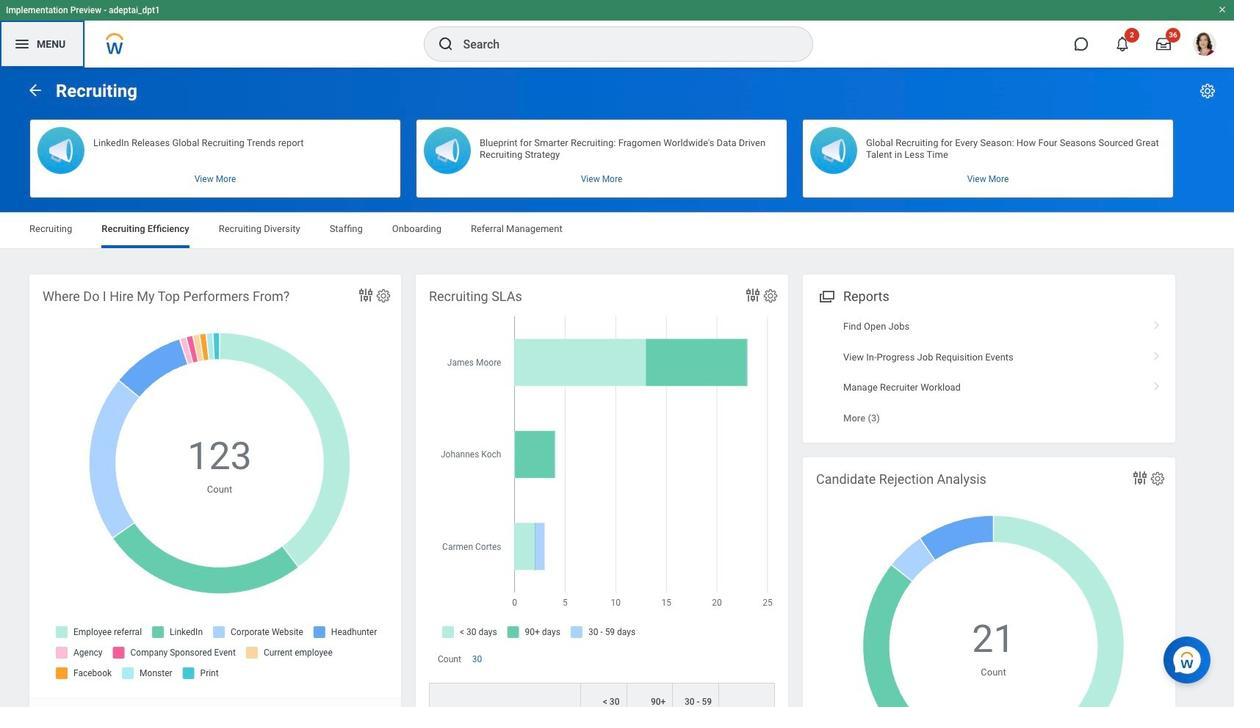 Task type: describe. For each thing, give the bounding box(es) containing it.
configure recruiting slas image
[[762, 288, 779, 304]]

notifications large image
[[1115, 37, 1130, 51]]

configure this page image
[[1199, 82, 1216, 100]]

candidate rejection analysis element
[[803, 458, 1175, 707]]

configure and view chart data image
[[357, 286, 375, 304]]

recruiting slas element
[[416, 275, 788, 707]]

menu group image
[[816, 286, 836, 306]]

configure where do i hire my top performers from? image
[[375, 288, 392, 304]]



Task type: locate. For each thing, give the bounding box(es) containing it.
row inside recruiting slas element
[[429, 683, 775, 707]]

0 vertical spatial chevron right image
[[1147, 346, 1166, 361]]

Search Workday  search field
[[463, 28, 782, 60]]

2 chevron right image from the top
[[1147, 377, 1166, 391]]

chevron right image
[[1147, 346, 1166, 361], [1147, 377, 1166, 391]]

row
[[429, 683, 775, 707]]

close environment banner image
[[1218, 5, 1227, 14]]

1 vertical spatial chevron right image
[[1147, 377, 1166, 391]]

main content
[[0, 68, 1234, 707]]

chevron right image
[[1147, 316, 1166, 331]]

justify image
[[13, 35, 31, 53]]

banner
[[0, 0, 1234, 68]]

configure and view chart data image
[[744, 286, 762, 304]]

profile logan mcneil image
[[1193, 32, 1216, 59]]

previous page image
[[26, 81, 44, 99]]

inbox large image
[[1156, 37, 1171, 51]]

search image
[[437, 35, 454, 53]]

list
[[803, 312, 1175, 434]]

where do i hire my top performers from? element
[[29, 275, 401, 707]]

1 chevron right image from the top
[[1147, 346, 1166, 361]]

tab list
[[15, 213, 1219, 248]]



Task type: vqa. For each thing, say whether or not it's contained in the screenshot.
configure where do i hire my top performers from? icon's Configure and view chart data 'image'
yes



